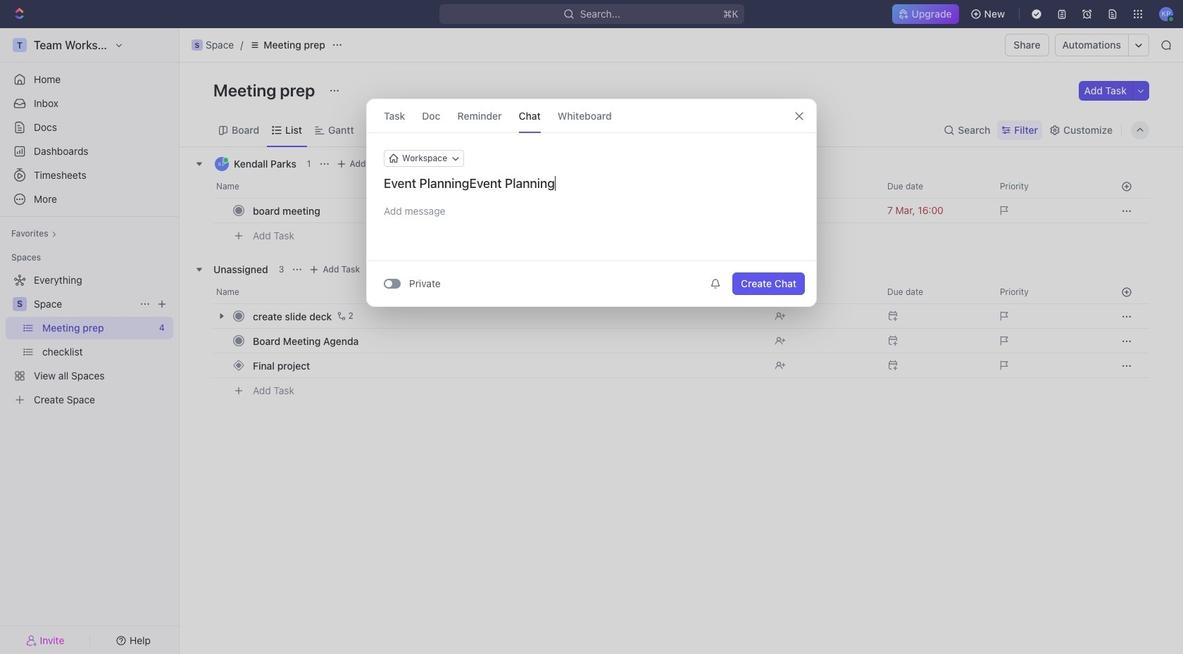 Task type: vqa. For each thing, say whether or not it's contained in the screenshot.
bottom Space, , element
yes



Task type: describe. For each thing, give the bounding box(es) containing it.
space, , element inside sidebar navigation
[[13, 297, 27, 311]]

invite user image
[[26, 634, 37, 647]]

1 horizontal spatial space, , element
[[192, 39, 203, 51]]



Task type: locate. For each thing, give the bounding box(es) containing it.
sidebar navigation
[[0, 28, 180, 654]]

0 vertical spatial space, , element
[[192, 39, 203, 51]]

dialog
[[366, 99, 817, 307]]

Name this Chat... field
[[367, 175, 816, 192]]

1 vertical spatial space, , element
[[13, 297, 27, 311]]

0 horizontal spatial space, , element
[[13, 297, 27, 311]]

space, , element
[[192, 39, 203, 51], [13, 297, 27, 311]]



